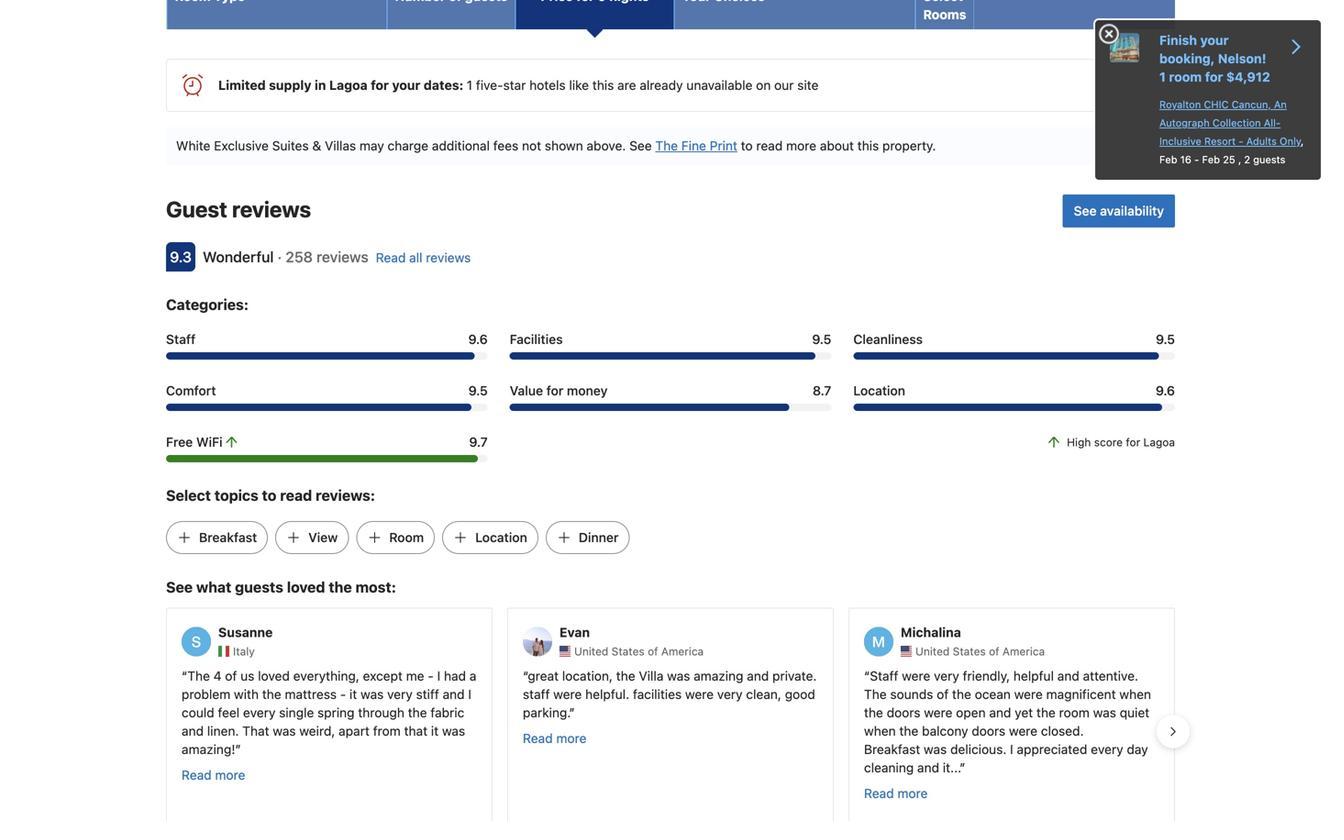 Task type: vqa. For each thing, say whether or not it's contained in the screenshot.
"Car rentals"
no



Task type: locate. For each thing, give the bounding box(es) containing it.
topics
[[215, 487, 259, 504]]

0 horizontal spatial your
[[392, 77, 421, 93]]

0 vertical spatial your
[[1201, 33, 1229, 48]]

1 vertical spatial guests
[[235, 579, 284, 596]]

0 vertical spatial to
[[741, 138, 753, 153]]

1 vertical spatial select
[[166, 487, 211, 504]]

2 horizontal spatial i
[[1011, 742, 1014, 757]]

fees
[[494, 138, 519, 153]]

balcony
[[923, 724, 969, 739]]

2 horizontal spatial very
[[934, 669, 960, 684]]

limited
[[218, 77, 266, 93]]

very inside the "" great location, the villa was amazing and private. staff were helpful. facilities were very clean, good parking."
[[718, 687, 743, 702]]

9.6
[[469, 332, 488, 347], [1156, 383, 1176, 398]]

1 vertical spatial to
[[262, 487, 277, 504]]

" down linen.
[[235, 742, 241, 757]]

0 horizontal spatial states
[[612, 645, 645, 658]]

2 vertical spatial "
[[960, 760, 966, 776]]

wifi
[[196, 434, 223, 450]]

staff
[[166, 332, 196, 347], [870, 669, 899, 684]]

2 horizontal spatial 9.5
[[1157, 332, 1176, 347]]

the left sounds
[[865, 687, 887, 702]]

0 vertical spatial this
[[593, 77, 614, 93]]

2 horizontal spatial reviews
[[426, 250, 471, 265]]

america for helpful
[[1003, 645, 1046, 658]]

only
[[1280, 135, 1302, 147]]

was right the villa
[[667, 669, 691, 684]]

high score for lagoa
[[1068, 436, 1176, 449]]

" for " the 4 of us loved everything, except me - i had a problem with the mattress - it was very stiff and i could feel every single spring through the fabric and linen. that was weird, apart from that it was amazing!
[[182, 669, 187, 684]]

was down fabric
[[442, 724, 465, 739]]

9.6 up high score for lagoa
[[1156, 383, 1176, 398]]

day
[[1127, 742, 1149, 757]]

reviews right all
[[426, 250, 471, 265]]

unavailable
[[687, 77, 753, 93]]

0 horizontal spatial read
[[280, 487, 312, 504]]

1 vertical spatial 9.6
[[1156, 383, 1176, 398]]

read more down parking.
[[523, 731, 587, 746]]

0 vertical spatial staff
[[166, 332, 196, 347]]

" down the location,
[[569, 705, 575, 720]]

0 vertical spatial see
[[630, 138, 652, 153]]

may
[[360, 138, 384, 153]]

doors down sounds
[[887, 705, 921, 720]]

1 horizontal spatial every
[[1091, 742, 1124, 757]]

read more button for " the 4 of us loved everything, except me - i had a problem with the mattress - it was very stiff and i could feel every single spring through the fabric and linen. that was weird, apart from that it was amazing!
[[182, 766, 245, 785]]

0 horizontal spatial see
[[166, 579, 193, 596]]

1 united states of america image from the left
[[560, 646, 571, 657]]

0 vertical spatial room
[[1170, 69, 1203, 84]]

1 vertical spatial every
[[1091, 742, 1124, 757]]

site
[[798, 77, 819, 93]]

read more down 'cleaning'
[[865, 786, 928, 801]]

1 horizontal spatial very
[[718, 687, 743, 702]]

i right delicious.
[[1011, 742, 1014, 757]]

1 united from the left
[[575, 645, 609, 658]]

the right with at the left of page
[[262, 687, 281, 702]]

1 vertical spatial "
[[235, 742, 241, 757]]

read right print
[[757, 138, 783, 153]]

read down parking.
[[523, 731, 553, 746]]

0 vertical spatial select
[[924, 0, 964, 4]]

2 horizontal spatial read more button
[[865, 785, 928, 803]]

0 vertical spatial location
[[854, 383, 906, 398]]

0 vertical spatial ,
[[1302, 135, 1305, 147]]

1 horizontal spatial i
[[468, 687, 472, 702]]

united states of america image down the evan
[[560, 646, 571, 657]]

1 vertical spatial this
[[858, 138, 879, 153]]

1 down booking,
[[1160, 69, 1167, 84]]

every left day
[[1091, 742, 1124, 757]]

america
[[662, 645, 704, 658], [1003, 645, 1046, 658]]

1 horizontal spatial breakfast
[[865, 742, 921, 757]]

0 horizontal spatial united states of america
[[575, 645, 704, 658]]

8.7
[[813, 383, 832, 398]]

read down free wifi 9.7 meter
[[280, 487, 312, 504]]

1 horizontal spatial 1
[[1160, 69, 1167, 84]]

read left all
[[376, 250, 406, 265]]

and left it...
[[918, 760, 940, 776]]

united states of america image
[[560, 646, 571, 657], [901, 646, 912, 657]]

0 horizontal spatial read more
[[182, 768, 245, 783]]

" staff were very friendly, helpful and attentive. the sounds of the ocean were magnificent when the doors were open and yet the room was quiet when the balcony doors were closed. breakfast was delicious.  i appreciated every day cleaning and it...
[[865, 669, 1152, 776]]

every
[[243, 705, 276, 720], [1091, 742, 1124, 757]]

0 vertical spatial guests
[[1254, 154, 1286, 166]]

your up booking,
[[1201, 33, 1229, 48]]

suites
[[272, 138, 309, 153]]

0 horizontal spatial ,
[[1239, 154, 1242, 166]]

0 horizontal spatial doors
[[887, 705, 921, 720]]

room down booking,
[[1170, 69, 1203, 84]]

and inside the "" great location, the villa was amazing and private. staff were helpful. facilities were very clean, good parking."
[[747, 669, 769, 684]]

select topics to read reviews:
[[166, 487, 375, 504]]

loved inside " the 4 of us loved everything, except me - i had a problem with the mattress - it was very stiff and i could feel every single spring through the fabric and linen. that was weird, apart from that it was amazing!
[[258, 669, 290, 684]]

1 horizontal spatial united states of america image
[[901, 646, 912, 657]]

see left availability
[[1074, 203, 1097, 218]]

facilities
[[510, 332, 563, 347]]

i
[[437, 669, 441, 684], [468, 687, 472, 702], [1011, 742, 1014, 757]]

0 vertical spatial when
[[1120, 687, 1152, 702]]

of up friendly,
[[990, 645, 1000, 658]]

1 " from the left
[[182, 669, 187, 684]]

select inside select rooms
[[924, 0, 964, 4]]

3 " from the left
[[865, 669, 870, 684]]

were up sounds
[[902, 669, 931, 684]]

most:
[[356, 579, 396, 596]]

- right 16
[[1195, 154, 1200, 166]]

0 horizontal spatial 9.5
[[469, 383, 488, 398]]

above.
[[587, 138, 626, 153]]

2 horizontal spatial the
[[865, 687, 887, 702]]

united states of america image for evan
[[560, 646, 571, 657]]

read down 'cleaning'
[[865, 786, 895, 801]]

see what guests loved the most:
[[166, 579, 396, 596]]

1 vertical spatial room
[[1060, 705, 1090, 720]]

1 horizontal spatial read more button
[[523, 730, 587, 748]]

9.5 for facilities
[[813, 332, 832, 347]]

0 horizontal spatial every
[[243, 705, 276, 720]]

united states of america for villa
[[575, 645, 704, 658]]

read more button down amazing!
[[182, 766, 245, 785]]

location
[[854, 383, 906, 398], [476, 530, 528, 545]]

, right "adults"
[[1302, 135, 1305, 147]]

our
[[775, 77, 794, 93]]

guests right 'what'
[[235, 579, 284, 596]]

2 united from the left
[[916, 645, 950, 658]]

italy image
[[218, 646, 229, 657]]

the up open
[[953, 687, 972, 702]]

for up chic
[[1206, 69, 1224, 84]]

it
[[350, 687, 357, 702], [431, 724, 439, 739]]

it up the 'spring'
[[350, 687, 357, 702]]

" up 'staff'
[[523, 669, 528, 684]]

every up that
[[243, 705, 276, 720]]

every inside " staff were very friendly, helpful and attentive. the sounds of the ocean were magnificent when the doors were open and yet the room was quiet when the balcony doors were closed. breakfast was delicious.  i appreciated every day cleaning and it...
[[1091, 742, 1124, 757]]

0 horizontal spatial staff
[[166, 332, 196, 347]]

very down amazing
[[718, 687, 743, 702]]

hotels
[[530, 77, 566, 93]]

2 vertical spatial the
[[865, 687, 887, 702]]

more down parking.
[[557, 731, 587, 746]]

and down had
[[443, 687, 465, 702]]

1 horizontal spatial "
[[523, 669, 528, 684]]

loved right us
[[258, 669, 290, 684]]

1 vertical spatial it
[[431, 724, 439, 739]]

0 horizontal spatial very
[[387, 687, 413, 702]]

to right topics
[[262, 487, 277, 504]]

0 vertical spatial read
[[757, 138, 783, 153]]

free wifi
[[166, 434, 223, 450]]

was down balcony
[[924, 742, 947, 757]]

1 vertical spatial staff
[[870, 669, 899, 684]]

, left 2
[[1239, 154, 1242, 166]]

0 horizontal spatial when
[[865, 724, 896, 739]]

united states of america up friendly,
[[916, 645, 1046, 658]]

"
[[182, 669, 187, 684], [523, 669, 528, 684], [865, 669, 870, 684]]

of right 4
[[225, 669, 237, 684]]

review categories element
[[166, 294, 249, 316]]

1 vertical spatial see
[[1074, 203, 1097, 218]]

1 horizontal spatial your
[[1201, 33, 1229, 48]]

finish your booking, nelson! 1 room for $4,912
[[1160, 33, 1271, 84]]

apart
[[339, 724, 370, 739]]

" inside " staff were very friendly, helpful and attentive. the sounds of the ocean were magnificent when the doors were open and yet the room was quiet when the balcony doors were closed. breakfast was delicious.  i appreciated every day cleaning and it...
[[865, 669, 870, 684]]

scored 9.3 element
[[166, 242, 196, 272]]

1 vertical spatial loved
[[258, 669, 290, 684]]

0 horizontal spatial i
[[437, 669, 441, 684]]

already
[[640, 77, 683, 93]]

value for money
[[510, 383, 608, 398]]

the left fine
[[656, 138, 678, 153]]

parking.
[[523, 705, 569, 720]]

staff 9.6 meter
[[166, 352, 488, 360]]

room
[[1170, 69, 1203, 84], [1060, 705, 1090, 720]]

1 vertical spatial breakfast
[[865, 742, 921, 757]]

supply
[[269, 77, 312, 93]]

reviews up ·
[[232, 196, 311, 222]]

&
[[312, 138, 321, 153]]

when
[[1120, 687, 1152, 702], [865, 724, 896, 739]]

1 horizontal spatial read
[[757, 138, 783, 153]]

closed.
[[1042, 724, 1084, 739]]

2 united states of america image from the left
[[901, 646, 912, 657]]

" down delicious.
[[960, 760, 966, 776]]

1 horizontal spatial "
[[569, 705, 575, 720]]

see inside button
[[1074, 203, 1097, 218]]

ocean
[[975, 687, 1011, 702]]

us
[[241, 669, 255, 684]]

2 vertical spatial see
[[166, 579, 193, 596]]

the left 4
[[187, 669, 210, 684]]

1 united states of america from the left
[[575, 645, 704, 658]]

feb left 16
[[1160, 154, 1178, 166]]

2 america from the left
[[1003, 645, 1046, 658]]

it...
[[943, 760, 960, 776]]

read
[[757, 138, 783, 153], [280, 487, 312, 504]]

1 vertical spatial when
[[865, 724, 896, 739]]

1 vertical spatial read more
[[182, 768, 245, 783]]

1 horizontal spatial room
[[1170, 69, 1203, 84]]

feb left 25 at right top
[[1203, 154, 1221, 166]]

2 vertical spatial i
[[1011, 742, 1014, 757]]

not
[[522, 138, 542, 153]]

0 horizontal spatial read more button
[[182, 766, 245, 785]]

" inside " the 4 of us loved everything, except me - i had a problem with the mattress - it was very stiff and i could feel every single spring through the fabric and linen. that was weird, apart from that it was amazing!
[[182, 669, 187, 684]]

9.6 left facilities
[[469, 332, 488, 347]]

money
[[567, 383, 608, 398]]

room inside finish your booking, nelson! 1 room for $4,912
[[1170, 69, 1203, 84]]

i inside " staff were very friendly, helpful and attentive. the sounds of the ocean were magnificent when the doors were open and yet the room was quiet when the balcony doors were closed. breakfast was delicious.  i appreciated every day cleaning and it...
[[1011, 742, 1014, 757]]

to
[[741, 138, 753, 153], [262, 487, 277, 504]]

1 horizontal spatial staff
[[870, 669, 899, 684]]

with
[[234, 687, 259, 702]]

limited supply in lagoa for your dates: 1 five-star hotels like this are already unavailable on our site
[[218, 77, 819, 93]]

lagoa right score
[[1144, 436, 1176, 449]]

0 vertical spatial read more
[[523, 731, 587, 746]]

was inside the "" great location, the villa was amazing and private. staff were helpful. facilities were very clean, good parking."
[[667, 669, 691, 684]]

0 horizontal spatial location
[[476, 530, 528, 545]]

read more for " great location, the villa was amazing and private. staff were helpful. facilities were very clean, good parking.
[[523, 731, 587, 746]]

see left 'what'
[[166, 579, 193, 596]]

0 vertical spatial "
[[569, 705, 575, 720]]

united for were
[[916, 645, 950, 658]]

guests
[[1254, 154, 1286, 166], [235, 579, 284, 596]]

your left dates:
[[392, 77, 421, 93]]

1 horizontal spatial united
[[916, 645, 950, 658]]

read more button down parking.
[[523, 730, 587, 748]]

1 vertical spatial location
[[476, 530, 528, 545]]

" inside the "" great location, the villa was amazing and private. staff were helpful. facilities were very clean, good parking."
[[523, 669, 528, 684]]

1 horizontal spatial united states of america
[[916, 645, 1046, 658]]

this
[[593, 77, 614, 93], [858, 138, 879, 153]]

1 vertical spatial lagoa
[[1144, 436, 1176, 449]]

0 horizontal spatial "
[[235, 742, 241, 757]]

inclusive
[[1160, 135, 1202, 147]]

i left had
[[437, 669, 441, 684]]

the left the villa
[[617, 669, 636, 684]]

when up 'cleaning'
[[865, 724, 896, 739]]

it right that in the left bottom of the page
[[431, 724, 439, 739]]

0 horizontal spatial united states of america image
[[560, 646, 571, 657]]

all
[[409, 250, 423, 265]]

amazing!
[[182, 742, 235, 757]]

were
[[902, 669, 931, 684], [554, 687, 582, 702], [686, 687, 714, 702], [1015, 687, 1043, 702], [925, 705, 953, 720], [1010, 724, 1038, 739]]

states up friendly,
[[953, 645, 986, 658]]

" right private.
[[865, 669, 870, 684]]

0 horizontal spatial guests
[[235, 579, 284, 596]]

1 horizontal spatial 9.6
[[1156, 383, 1176, 398]]

doors up delicious.
[[972, 724, 1006, 739]]

16
[[1181, 154, 1192, 166]]

this left the are
[[593, 77, 614, 93]]

staff down the categories: at the top left of page
[[166, 332, 196, 347]]

rated wonderful element
[[203, 248, 274, 266]]

1 horizontal spatial lagoa
[[1144, 436, 1176, 449]]

2 vertical spatial read more
[[865, 786, 928, 801]]

2 states from the left
[[953, 645, 986, 658]]

read more button down 'cleaning'
[[865, 785, 928, 803]]

states
[[612, 645, 645, 658], [953, 645, 986, 658]]

0 horizontal spatial to
[[262, 487, 277, 504]]

i down "a"
[[468, 687, 472, 702]]

and
[[747, 669, 769, 684], [1058, 669, 1080, 684], [443, 687, 465, 702], [990, 705, 1012, 720], [182, 724, 204, 739], [918, 760, 940, 776]]

"
[[569, 705, 575, 720], [235, 742, 241, 757], [960, 760, 966, 776]]

dates:
[[424, 77, 464, 93]]

read more button for " staff were very friendly, helpful and attentive. the sounds of the ocean were magnificent when the doors were open and yet the room was quiet when the balcony doors were closed. breakfast was delicious.  i appreciated every day cleaning and it...
[[865, 785, 928, 803]]

breakfast inside " staff were very friendly, helpful and attentive. the sounds of the ocean were magnificent when the doors were open and yet the room was quiet when the balcony doors were closed. breakfast was delicious.  i appreciated every day cleaning and it...
[[865, 742, 921, 757]]

of right sounds
[[937, 687, 949, 702]]

weird,
[[300, 724, 335, 739]]

breakfast down topics
[[199, 530, 257, 545]]

1
[[1160, 69, 1167, 84], [467, 77, 473, 93]]

an
[[1275, 99, 1288, 111]]

1 left five-
[[467, 77, 473, 93]]

breakfast
[[199, 530, 257, 545], [865, 742, 921, 757]]

united down michalina
[[916, 645, 950, 658]]

were down the location,
[[554, 687, 582, 702]]

more for the 4 of us loved everything, except me - i had a problem with the mattress - it was very stiff and i could feel every single spring through the fabric and linen. that was weird, apart from that it was amazing!
[[215, 768, 245, 783]]

were up balcony
[[925, 705, 953, 720]]

of inside " the 4 of us loved everything, except me - i had a problem with the mattress - it was very stiff and i could feel every single spring through the fabric and linen. that was weird, apart from that it was amazing!
[[225, 669, 237, 684]]

chic
[[1205, 99, 1229, 111]]

select up the rooms
[[924, 0, 964, 4]]

0 horizontal spatial 9.6
[[469, 332, 488, 347]]

0 horizontal spatial the
[[187, 669, 210, 684]]

0 vertical spatial 9.6
[[469, 332, 488, 347]]

america up the villa
[[662, 645, 704, 658]]

select for select topics to read reviews:
[[166, 487, 211, 504]]

select left topics
[[166, 487, 211, 504]]

for
[[1206, 69, 1224, 84], [371, 77, 389, 93], [547, 383, 564, 398], [1127, 436, 1141, 449]]

1 horizontal spatial america
[[1003, 645, 1046, 658]]

" for 4
[[235, 742, 241, 757]]

were down yet
[[1010, 724, 1038, 739]]

of
[[648, 645, 659, 658], [990, 645, 1000, 658], [225, 669, 237, 684], [937, 687, 949, 702]]

,
[[1302, 135, 1305, 147], [1239, 154, 1242, 166]]

2 horizontal spatial "
[[865, 669, 870, 684]]

united states of america up the villa
[[575, 645, 704, 658]]

star
[[503, 77, 526, 93]]

united
[[575, 645, 609, 658], [916, 645, 950, 658]]

shown
[[545, 138, 583, 153]]

1 horizontal spatial guests
[[1254, 154, 1286, 166]]

2 " from the left
[[523, 669, 528, 684]]

america for was
[[662, 645, 704, 658]]

1 horizontal spatial the
[[656, 138, 678, 153]]

and up clean,
[[747, 669, 769, 684]]

0 vertical spatial every
[[243, 705, 276, 720]]

room down magnificent
[[1060, 705, 1090, 720]]

2 united states of america from the left
[[916, 645, 1046, 658]]

very
[[934, 669, 960, 684], [387, 687, 413, 702], [718, 687, 743, 702]]

very inside " the 4 of us loved everything, except me - i had a problem with the mattress - it was very stiff and i could feel every single spring through the fabric and linen. that was weird, apart from that it was amazing!
[[387, 687, 413, 702]]

read down amazing!
[[182, 768, 212, 783]]

loved down view
[[287, 579, 325, 596]]

1 horizontal spatial location
[[854, 383, 906, 398]]

this right the about
[[858, 138, 879, 153]]

0 horizontal spatial breakfast
[[199, 530, 257, 545]]

states up the villa
[[612, 645, 645, 658]]

1 states from the left
[[612, 645, 645, 658]]

1 america from the left
[[662, 645, 704, 658]]

me
[[406, 669, 425, 684]]

cleanliness 9.5 meter
[[854, 352, 1176, 360]]



Task type: describe. For each thing, give the bounding box(es) containing it.
- right 'me'
[[428, 669, 434, 684]]

were up yet
[[1015, 687, 1043, 702]]

value
[[510, 383, 543, 398]]

everything,
[[293, 669, 360, 684]]

five-
[[476, 77, 503, 93]]

appreciated
[[1017, 742, 1088, 757]]

fine
[[682, 138, 707, 153]]

of up the villa
[[648, 645, 659, 658]]

comfort 9.5 meter
[[166, 404, 488, 411]]

wonderful
[[203, 248, 274, 266]]

staff
[[523, 687, 550, 702]]

states for very
[[953, 645, 986, 658]]

view
[[309, 530, 338, 545]]

charge
[[388, 138, 429, 153]]

see for see what guests loved the most:
[[166, 579, 193, 596]]

- down collection
[[1239, 135, 1244, 147]]

read for " the 4 of us loved everything, except me - i had a problem with the mattress - it was very stiff and i could feel every single spring through the fabric and linen. that was weird, apart from that it was amazing!
[[182, 768, 212, 783]]

magnificent
[[1047, 687, 1117, 702]]

0 vertical spatial loved
[[287, 579, 325, 596]]

- up the 'spring'
[[340, 687, 346, 702]]

9.5 for comfort
[[469, 383, 488, 398]]

" the 4 of us loved everything, except me - i had a problem with the mattress - it was very stiff and i could feel every single spring through the fabric and linen. that was weird, apart from that it was amazing!
[[182, 669, 477, 757]]

guests inside royalton chic cancun, an autograph collection all- inclusive resort - adults only , feb 16 - feb 25  , 2 guests
[[1254, 154, 1286, 166]]

" for were
[[960, 760, 966, 776]]

reviews:
[[316, 487, 375, 504]]

9.3
[[170, 248, 192, 266]]

resort
[[1205, 135, 1237, 147]]

·
[[278, 248, 282, 266]]

lagoa for for
[[1144, 436, 1176, 449]]

categories:
[[166, 296, 249, 313]]

the right yet
[[1037, 705, 1056, 720]]

this is a carousel with rotating slides. it displays featured reviews of the property. use the next and previous buttons to navigate. region
[[151, 601, 1190, 821]]

1 horizontal spatial doors
[[972, 724, 1006, 739]]

the inside " the 4 of us loved everything, except me - i had a problem with the mattress - it was very stiff and i could feel every single spring through the fabric and linen. that was weird, apart from that it was amazing!
[[187, 669, 210, 684]]

see for see availability
[[1074, 203, 1097, 218]]

adults
[[1247, 135, 1278, 147]]

open
[[957, 705, 986, 720]]

from
[[373, 724, 401, 739]]

and down could
[[182, 724, 204, 739]]

nelson!
[[1219, 51, 1267, 66]]

read more for " the 4 of us loved everything, except me - i had a problem with the mattress - it was very stiff and i could feel every single spring through the fabric and linen. that was weird, apart from that it was amazing!
[[182, 768, 245, 783]]

through
[[358, 705, 405, 720]]

of inside " staff were very friendly, helpful and attentive. the sounds of the ocean were magnificent when the doors were open and yet the room was quiet when the balcony doors were closed. breakfast was delicious.  i appreciated every day cleaning and it...
[[937, 687, 949, 702]]

staff inside " staff were very friendly, helpful and attentive. the sounds of the ocean were magnificent when the doors were open and yet the room was quiet when the balcony doors were closed. breakfast was delicious.  i appreciated every day cleaning and it...
[[870, 669, 899, 684]]

on
[[756, 77, 771, 93]]

united states of america for friendly,
[[916, 645, 1046, 658]]

all-
[[1265, 117, 1282, 129]]

michalina
[[901, 625, 962, 640]]

wonderful · 258 reviews
[[203, 248, 369, 266]]

availability
[[1101, 203, 1165, 218]]

score
[[1095, 436, 1123, 449]]

1 vertical spatial read
[[280, 487, 312, 504]]

the up 'cleaning'
[[865, 705, 884, 720]]

mattress
[[285, 687, 337, 702]]

location 9.6 meter
[[854, 404, 1176, 411]]

helpful.
[[586, 687, 630, 702]]

could
[[182, 705, 214, 720]]

your inside finish your booking, nelson! 1 room for $4,912
[[1201, 33, 1229, 48]]

see availability button
[[1063, 194, 1176, 228]]

1 horizontal spatial it
[[431, 724, 439, 739]]

for inside finish your booking, nelson! 1 room for $4,912
[[1206, 69, 1224, 84]]

read more button for " great location, the villa was amazing and private. staff were helpful. facilities were very clean, good parking.
[[523, 730, 587, 748]]

cancun,
[[1232, 99, 1272, 111]]

for right score
[[1127, 436, 1141, 449]]

united states of america image for michalina
[[901, 646, 912, 657]]

white exclusive suites & villas may charge additional fees not shown above. see the fine print to read more about this property.
[[176, 138, 937, 153]]

and down ocean
[[990, 705, 1012, 720]]

print
[[710, 138, 738, 153]]

" for " staff were very friendly, helpful and attentive. the sounds of the ocean were magnificent when the doors were open and yet the room was quiet when the balcony doors were closed. breakfast was delicious.  i appreciated every day cleaning and it...
[[865, 669, 870, 684]]

royalton chic cancun, an autograph collection all-inclusive resort - adults only image
[[1111, 33, 1140, 62]]

9.5 for cleanliness
[[1157, 332, 1176, 347]]

collection
[[1213, 117, 1262, 129]]

property.
[[883, 138, 937, 153]]

read more for " staff were very friendly, helpful and attentive. the sounds of the ocean were magnificent when the doors were open and yet the room was quiet when the balcony doors were closed. breakfast was delicious.  i appreciated every day cleaning and it...
[[865, 786, 928, 801]]

cleanliness
[[854, 332, 923, 347]]

$4,912
[[1227, 69, 1271, 84]]

delicious.
[[951, 742, 1007, 757]]

friendly,
[[963, 669, 1011, 684]]

1 horizontal spatial reviews
[[317, 248, 369, 266]]

states for the
[[612, 645, 645, 658]]

were down amazing
[[686, 687, 714, 702]]

read for " staff were very friendly, helpful and attentive. the sounds of the ocean were magnificent when the doors were open and yet the room was quiet when the balcony doors were closed. breakfast was delicious.  i appreciated every day cleaning and it...
[[865, 786, 895, 801]]

fabric
[[431, 705, 465, 720]]

1 horizontal spatial see
[[630, 138, 652, 153]]

sounds
[[891, 687, 934, 702]]

0 vertical spatial breakfast
[[199, 530, 257, 545]]

spring
[[318, 705, 355, 720]]

1 vertical spatial i
[[468, 687, 472, 702]]

free wifi 9.7 meter
[[166, 455, 488, 462]]

linen.
[[207, 724, 239, 739]]

in
[[315, 77, 326, 93]]

the inside the "" great location, the villa was amazing and private. staff were helpful. facilities were very clean, good parking."
[[617, 669, 636, 684]]

" for " great location, the villa was amazing and private. staff were helpful. facilities were very clean, good parking.
[[523, 669, 528, 684]]

guest reviews element
[[166, 194, 1056, 224]]

free
[[166, 434, 193, 450]]

more for staff were very friendly, helpful and attentive. the sounds of the ocean were magnificent when the doors were open and yet the room was quiet when the balcony doors were closed. breakfast was delicious.  i appreciated every day cleaning and it...
[[898, 786, 928, 801]]

problem
[[182, 687, 231, 702]]

1 inside finish your booking, nelson! 1 room for $4,912
[[1160, 69, 1167, 84]]

1 horizontal spatial to
[[741, 138, 753, 153]]

0 horizontal spatial reviews
[[232, 196, 311, 222]]

the fine print link
[[656, 138, 738, 153]]

the left most:
[[329, 579, 352, 596]]

0 horizontal spatial 1
[[467, 77, 473, 93]]

helpful
[[1014, 669, 1055, 684]]

room
[[389, 530, 424, 545]]

0 vertical spatial doors
[[887, 705, 921, 720]]

cleaning
[[865, 760, 914, 776]]

select for select rooms
[[924, 0, 964, 4]]

read for " great location, the villa was amazing and private. staff were helpful. facilities were very clean, good parking.
[[523, 731, 553, 746]]

italy
[[233, 645, 255, 658]]

private.
[[773, 669, 817, 684]]

the left balcony
[[900, 724, 919, 739]]

rooms
[[924, 7, 967, 22]]

0 vertical spatial the
[[656, 138, 678, 153]]

had
[[444, 669, 466, 684]]

clean,
[[747, 687, 782, 702]]

additional
[[432, 138, 490, 153]]

for right 'in'
[[371, 77, 389, 93]]

about
[[820, 138, 854, 153]]

was up through
[[361, 687, 384, 702]]

more left the about
[[787, 138, 817, 153]]

more for great location, the villa was amazing and private. staff were helpful. facilities were very clean, good parking.
[[557, 731, 587, 746]]

evan
[[560, 625, 590, 640]]

exclusive
[[214, 138, 269, 153]]

guest
[[166, 196, 227, 222]]

good
[[785, 687, 816, 702]]

autograph
[[1160, 117, 1210, 129]]

a
[[470, 669, 477, 684]]

" for location,
[[569, 705, 575, 720]]

very inside " staff were very friendly, helpful and attentive. the sounds of the ocean were magnificent when the doors were open and yet the room was quiet when the balcony doors were closed. breakfast was delicious.  i appreciated every day cleaning and it...
[[934, 669, 960, 684]]

for right value
[[547, 383, 564, 398]]

quiet
[[1120, 705, 1150, 720]]

0 vertical spatial i
[[437, 669, 441, 684]]

1 horizontal spatial when
[[1120, 687, 1152, 702]]

9.6 for location
[[1156, 383, 1176, 398]]

comfort
[[166, 383, 216, 398]]

" great location, the villa was amazing and private. staff were helpful. facilities were very clean, good parking.
[[523, 669, 817, 720]]

0 horizontal spatial it
[[350, 687, 357, 702]]

that
[[242, 724, 269, 739]]

9.6 for staff
[[469, 332, 488, 347]]

and up magnificent
[[1058, 669, 1080, 684]]

facilities 9.5 meter
[[510, 352, 832, 360]]

2 feb from the left
[[1203, 154, 1221, 166]]

1 vertical spatial your
[[392, 77, 421, 93]]

1 horizontal spatial ,
[[1302, 135, 1305, 147]]

the inside " staff were very friendly, helpful and attentive. the sounds of the ocean were magnificent when the doors were open and yet the room was quiet when the balcony doors were closed. breakfast was delicious.  i appreciated every day cleaning and it...
[[865, 687, 887, 702]]

royalton
[[1160, 99, 1202, 111]]

value for money 8.7 meter
[[510, 404, 832, 411]]

lagoa for in
[[329, 77, 368, 93]]

that
[[404, 724, 428, 739]]

like
[[569, 77, 589, 93]]

every inside " the 4 of us loved everything, except me - i had a problem with the mattress - it was very stiff and i could feel every single spring through the fabric and linen. that was weird, apart from that it was amazing!
[[243, 705, 276, 720]]

1 feb from the left
[[1160, 154, 1178, 166]]

united for location,
[[575, 645, 609, 658]]

was down single
[[273, 724, 296, 739]]

villas
[[325, 138, 356, 153]]

white
[[176, 138, 211, 153]]

royalton chic cancun, an autograph collection all- inclusive resort - adults only , feb 16 - feb 25  , 2 guests
[[1160, 99, 1305, 166]]

feel
[[218, 705, 240, 720]]

the up that in the left bottom of the page
[[408, 705, 427, 720]]

was down magnificent
[[1094, 705, 1117, 720]]

amazing
[[694, 669, 744, 684]]

room inside " staff were very friendly, helpful and attentive. the sounds of the ocean were magnificent when the doors were open and yet the room was quiet when the balcony doors were closed. breakfast was delicious.  i appreciated every day cleaning and it...
[[1060, 705, 1090, 720]]



